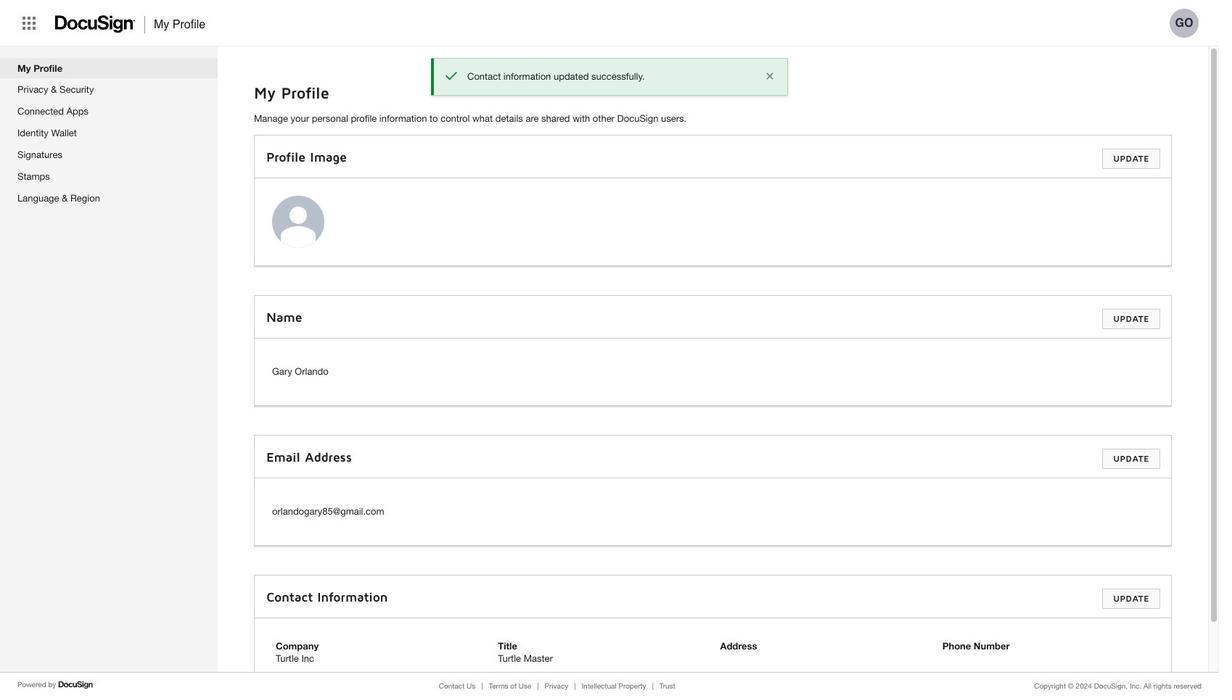 Task type: locate. For each thing, give the bounding box(es) containing it.
docusign image
[[55, 11, 136, 38], [58, 680, 95, 692]]

default profile image image
[[272, 196, 324, 248]]

default profile image element
[[272, 196, 324, 248]]

1 vertical spatial docusign image
[[58, 680, 95, 692]]



Task type: describe. For each thing, give the bounding box(es) containing it.
0 vertical spatial docusign image
[[55, 11, 136, 38]]



